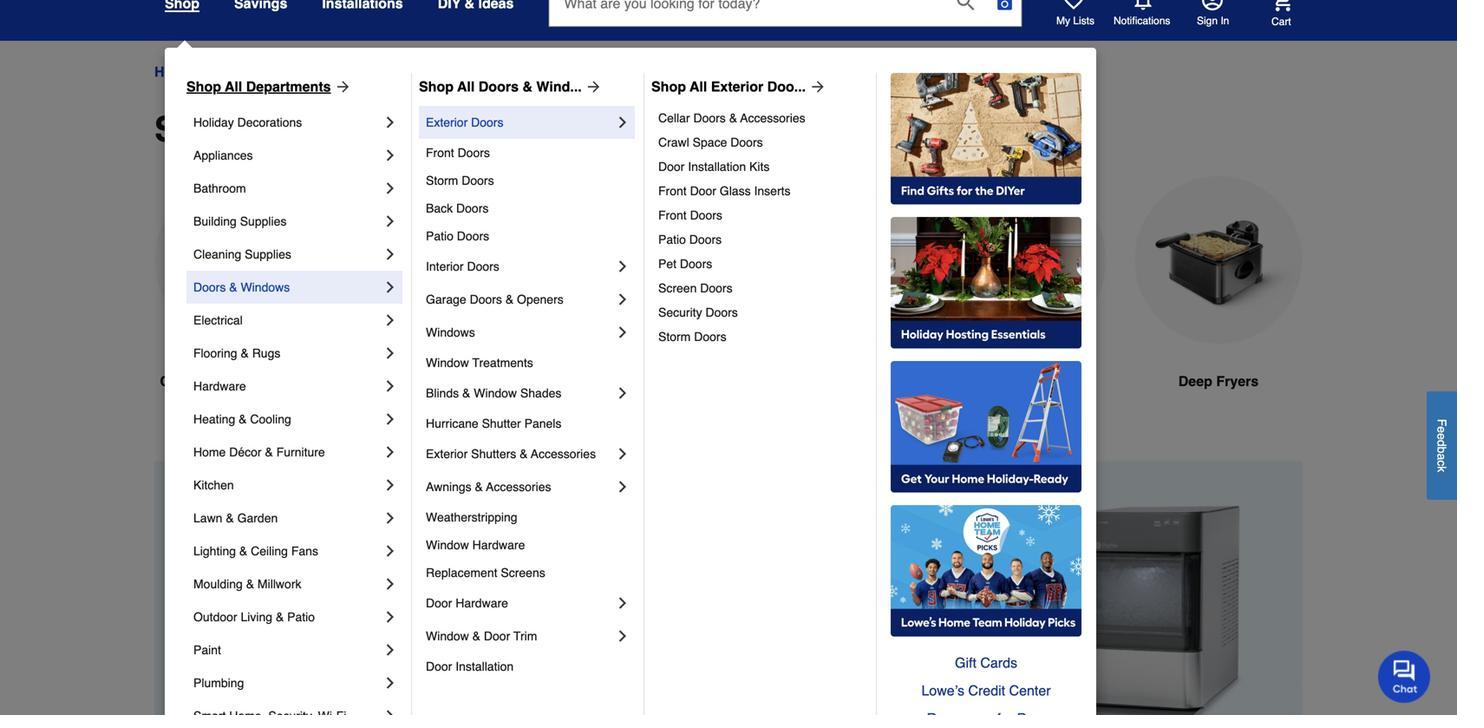 Task type: describe. For each thing, give the bounding box(es) containing it.
credit
[[969, 683, 1006, 699]]

shop all departments link
[[187, 76, 352, 97]]

door for door installation kits
[[659, 160, 685, 174]]

shutter
[[482, 417, 521, 430]]

& right awnings
[[475, 480, 483, 494]]

panels
[[525, 417, 562, 430]]

cart
[[1272, 15, 1292, 28]]

cart button
[[1248, 0, 1293, 28]]

security doors
[[659, 305, 738, 319]]

awnings
[[426, 480, 472, 494]]

lists
[[1074, 15, 1095, 27]]

search image
[[958, 0, 975, 10]]

& right living
[[276, 610, 284, 624]]

outdoor living & patio
[[194, 610, 315, 624]]

pet doors link
[[659, 252, 864, 276]]

replacement screens
[[426, 566, 546, 580]]

building supplies
[[194, 214, 287, 228]]

1 horizontal spatial patio
[[426, 229, 454, 243]]

lawn & garden link
[[194, 502, 382, 535]]

doors right garage
[[470, 292, 502, 306]]

& left cooling
[[239, 412, 247, 426]]

a chefman stainless steel deep fryer. image
[[1135, 176, 1304, 344]]

chevron right image for garage doors & openers
[[614, 291, 632, 308]]

a gray ninja blender. image
[[939, 176, 1107, 344]]

arrow right image for shop all departments
[[331, 78, 352, 95]]

chevron right image for window & door trim
[[614, 627, 632, 645]]

door hardware
[[426, 596, 508, 610]]

blenders
[[993, 373, 1053, 389]]

chevron right image for blinds & window shades
[[614, 384, 632, 402]]

& down cleaning supplies
[[229, 280, 237, 294]]

holiday
[[194, 115, 234, 129]]

moulding & millwork
[[194, 577, 302, 591]]

outdoor living & patio link
[[194, 601, 382, 634]]

decorations
[[237, 115, 302, 129]]

door for door installation
[[426, 660, 452, 673]]

hurricane
[[426, 417, 479, 430]]

0 vertical spatial exterior
[[711, 79, 764, 95]]

front for front doors link to the top
[[426, 146, 454, 160]]

doors up 'exterior doors' link
[[479, 79, 519, 95]]

chevron right image for electrical
[[382, 312, 399, 329]]

crawl space doors
[[659, 135, 763, 149]]

installation for door installation
[[456, 660, 514, 673]]

1 e from the top
[[1436, 426, 1450, 433]]

chevron right image for windows
[[614, 324, 632, 341]]

door for door hardware
[[426, 596, 452, 610]]

millwork
[[258, 577, 302, 591]]

all for exterior
[[690, 79, 708, 95]]

shop all exterior doo... link
[[652, 76, 827, 97]]

treatments
[[473, 356, 533, 370]]

shop all exterior doo...
[[652, 79, 806, 95]]

chevron right image for flooring & rugs
[[382, 345, 399, 362]]

kitchen
[[194, 478, 234, 492]]

window treatments
[[426, 356, 533, 370]]

1 vertical spatial appliances link
[[194, 139, 382, 172]]

home for home décor & furniture
[[194, 445, 226, 459]]

cooling
[[250, 412, 291, 426]]

interior doors
[[426, 259, 500, 273]]

1 vertical spatial small
[[154, 109, 247, 149]]

ceiling
[[251, 544, 288, 558]]

door left trim in the left of the page
[[484, 629, 511, 643]]

a gray and stainless steel ninja air fryer. image
[[743, 176, 911, 344]]

living
[[241, 610, 273, 624]]

storm doors for the topmost storm doors link
[[426, 174, 494, 187]]

& inside "link"
[[520, 447, 528, 461]]

toaster
[[583, 373, 632, 389]]

chevron right image for kitchen
[[382, 476, 399, 494]]

1 horizontal spatial patio doors link
[[659, 227, 864, 252]]

flooring & rugs
[[194, 346, 281, 360]]

paint
[[194, 643, 221, 657]]

doors up back doors
[[462, 174, 494, 187]]

& up door installation
[[473, 629, 481, 643]]

1 vertical spatial windows
[[426, 325, 475, 339]]

hardware for door hardware
[[456, 596, 508, 610]]

& right décor
[[265, 445, 273, 459]]

doors right the back
[[456, 201, 489, 215]]

lighting & ceiling fans link
[[194, 535, 382, 568]]

a silver-colored new air portable ice maker. image
[[351, 176, 519, 344]]

heating & cooling link
[[194, 403, 382, 436]]

chevron right image for moulding & millwork
[[382, 575, 399, 593]]

chevron right image for lighting & ceiling fans
[[382, 542, 399, 560]]

doors inside "link"
[[701, 281, 733, 295]]

shop for shop all doors & wind...
[[419, 79, 454, 95]]

front for front door glass inserts link
[[659, 184, 687, 198]]

cleaning
[[194, 247, 241, 261]]

hurricane shutter panels
[[426, 417, 562, 430]]

pet doors
[[659, 257, 713, 271]]

electrical
[[194, 313, 243, 327]]

crawl
[[659, 135, 690, 149]]

door installation kits
[[659, 160, 770, 174]]

outdoor
[[194, 610, 237, 624]]

doors down screen doors
[[706, 305, 738, 319]]

1 horizontal spatial storm
[[659, 330, 691, 344]]

a stainless steel toaster oven. image
[[547, 176, 715, 344]]

shop all doors & wind... link
[[419, 76, 603, 97]]

& left the rugs
[[241, 346, 249, 360]]

sign in
[[1198, 15, 1230, 27]]

space
[[693, 135, 728, 149]]

supplies for building supplies
[[240, 214, 287, 228]]

sign
[[1198, 15, 1218, 27]]

installation for door installation kits
[[688, 160, 747, 174]]

lawn & garden
[[194, 511, 278, 525]]

deep
[[1179, 373, 1213, 389]]

doors down security doors
[[694, 330, 727, 344]]

doors & windows
[[194, 280, 290, 294]]

shop all departments
[[187, 79, 331, 95]]

1 horizontal spatial front doors
[[659, 208, 723, 222]]

door installation kits link
[[659, 154, 864, 179]]

chevron right image for lawn & garden
[[382, 509, 399, 527]]

security doors link
[[659, 300, 864, 325]]

lowe's
[[922, 683, 965, 699]]

lowe's credit center
[[922, 683, 1051, 699]]

chevron right image for outdoor living & patio
[[382, 608, 399, 626]]

2 e from the top
[[1436, 433, 1450, 440]]

fans
[[291, 544, 318, 558]]

chevron right image for home décor & furniture
[[382, 443, 399, 461]]

exterior for exterior shutters & accessories
[[426, 447, 468, 461]]

kits
[[750, 160, 770, 174]]

advertisement region
[[154, 461, 1304, 715]]

cards
[[981, 655, 1018, 671]]

chevron right image for hardware
[[382, 378, 399, 395]]

chevron right image for plumbing
[[382, 674, 399, 692]]

window & door trim
[[426, 629, 541, 643]]

1 horizontal spatial storm doors link
[[659, 325, 864, 349]]

holiday decorations
[[194, 115, 302, 129]]

shutters
[[471, 447, 517, 461]]

cellar doors & accessories
[[659, 111, 806, 125]]

blenders link
[[939, 176, 1107, 433]]

door down door installation kits
[[690, 184, 717, 198]]

hardware for window hardware
[[473, 538, 525, 552]]

chevron right image for heating & cooling
[[382, 410, 399, 428]]

building supplies link
[[194, 205, 382, 238]]

windows link
[[426, 316, 614, 349]]

doors inside "link"
[[680, 257, 713, 271]]

exterior shutters & accessories
[[426, 447, 596, 461]]

toaster ovens
[[583, 373, 679, 389]]

chevron right image for exterior doors
[[614, 114, 632, 131]]

small inside small appliances link
[[298, 64, 332, 80]]

weatherstripping link
[[426, 503, 632, 531]]

trim
[[514, 629, 538, 643]]

interior doors link
[[426, 250, 614, 283]]

electrical link
[[194, 304, 382, 337]]

supplies for cleaning supplies
[[245, 247, 291, 261]]

chat invite button image
[[1379, 650, 1432, 703]]

chevron right image for bathroom
[[382, 180, 399, 197]]

1 vertical spatial front doors link
[[659, 203, 864, 227]]

0 vertical spatial small appliances
[[298, 64, 403, 80]]

0 vertical spatial front doors
[[426, 146, 490, 160]]

appliances up holiday decorations
[[208, 64, 282, 80]]

doors inside 'link'
[[194, 280, 226, 294]]

flooring
[[194, 346, 237, 360]]

back doors
[[426, 201, 489, 215]]

chevron right image for cleaning supplies
[[382, 246, 399, 263]]

window up the hurricane shutter panels
[[474, 386, 517, 400]]

chevron right image for paint
[[382, 641, 399, 659]]

lowe's home improvement lists image
[[1064, 0, 1085, 10]]



Task type: vqa. For each thing, say whether or not it's contained in the screenshot.
"Accessories"
yes



Task type: locate. For each thing, give the bounding box(es) containing it.
window up door installation
[[426, 629, 469, 643]]

exterior up cellar doors & accessories on the top of the page
[[711, 79, 764, 95]]

small up 'bathroom'
[[154, 109, 247, 149]]

window up the "replacement"
[[426, 538, 469, 552]]

patio up the pet
[[659, 233, 686, 246]]

0 horizontal spatial front doors
[[426, 146, 490, 160]]

0 vertical spatial storm doors
[[426, 174, 494, 187]]

1 horizontal spatial front doors link
[[659, 203, 864, 227]]

window for &
[[426, 629, 469, 643]]

1 arrow right image from the left
[[331, 78, 352, 95]]

holiday decorations link
[[194, 106, 382, 139]]

window up ice
[[426, 356, 469, 370]]

window for hardware
[[426, 538, 469, 552]]

arrow right image inside shop all exterior doo... link
[[806, 78, 827, 95]]

2 horizontal spatial shop
[[652, 79, 686, 95]]

supplies up cleaning supplies
[[240, 214, 287, 228]]

1 vertical spatial supplies
[[245, 247, 291, 261]]

accessories down panels
[[531, 447, 596, 461]]

2 shop from the left
[[419, 79, 454, 95]]

& right blinds
[[463, 386, 471, 400]]

2 arrow right image from the left
[[582, 78, 603, 95]]

hardware down replacement screens
[[456, 596, 508, 610]]

small appliances up holiday decorations 'link'
[[298, 64, 403, 80]]

rugs
[[252, 346, 281, 360]]

2 vertical spatial accessories
[[486, 480, 552, 494]]

storm doors link down screen doors "link"
[[659, 325, 864, 349]]

lowe's home improvement account image
[[1203, 0, 1224, 10]]

notifications
[[1114, 15, 1171, 27]]

appliances
[[208, 64, 282, 80], [336, 64, 403, 80], [256, 109, 441, 149], [194, 148, 253, 162]]

gift
[[955, 655, 977, 671]]

0 vertical spatial storm doors link
[[426, 167, 632, 194]]

& down shop all exterior doo... link
[[730, 111, 738, 125]]

storm doors up back doors
[[426, 174, 494, 187]]

Search Query text field
[[550, 0, 944, 26]]

kitchen link
[[194, 469, 382, 502]]

home décor & furniture link
[[194, 436, 382, 469]]

0 horizontal spatial windows
[[241, 280, 290, 294]]

storm doors link
[[426, 167, 632, 194], [659, 325, 864, 349]]

front door glass inserts
[[659, 184, 791, 198]]

0 horizontal spatial all
[[225, 79, 242, 95]]

chevron right image for appliances
[[382, 147, 399, 164]]

home link
[[154, 62, 193, 82]]

d
[[1436, 440, 1450, 446]]

1 vertical spatial front doors
[[659, 208, 723, 222]]

all up exterior doors
[[457, 79, 475, 95]]

shop up exterior doors
[[419, 79, 454, 95]]

1 vertical spatial storm doors link
[[659, 325, 864, 349]]

k
[[1436, 466, 1450, 472]]

1 shop from the left
[[187, 79, 221, 95]]

0 horizontal spatial shop
[[187, 79, 221, 95]]

crawl space doors link
[[659, 130, 864, 154]]

supplies inside cleaning supplies link
[[245, 247, 291, 261]]

door down 'crawl'
[[659, 160, 685, 174]]

awnings & accessories
[[426, 480, 552, 494]]

0 horizontal spatial installation
[[456, 660, 514, 673]]

supplies up doors & windows 'link'
[[245, 247, 291, 261]]

cellar
[[659, 111, 690, 125]]

front up the pet
[[659, 208, 687, 222]]

exterior down shop all doors & wind...
[[426, 115, 468, 129]]

doo...
[[768, 79, 806, 95]]

doors up garage doors & openers
[[467, 259, 500, 273]]

0 vertical spatial supplies
[[240, 214, 287, 228]]

2 horizontal spatial arrow right image
[[806, 78, 827, 95]]

& left ceiling
[[239, 544, 248, 558]]

doors up space
[[694, 111, 726, 125]]

arrow right image up cellar doors & accessories link
[[806, 78, 827, 95]]

storm down security
[[659, 330, 691, 344]]

a black and stainless steel countertop microwave. image
[[154, 176, 323, 344]]

1 horizontal spatial storm doors
[[659, 330, 727, 344]]

sign in button
[[1198, 0, 1230, 28]]

hardware down flooring
[[194, 379, 246, 393]]

screens
[[501, 566, 546, 580]]

3 arrow right image from the left
[[806, 78, 827, 95]]

arrow right image for shop all exterior doo...
[[806, 78, 827, 95]]

0 horizontal spatial arrow right image
[[331, 78, 352, 95]]

chevron right image for awnings & accessories
[[614, 478, 632, 496]]

1 all from the left
[[225, 79, 242, 95]]

doors down shop all doors & wind...
[[471, 115, 504, 129]]

windows inside 'link'
[[241, 280, 290, 294]]

appliances link down the decorations at the top of the page
[[194, 139, 382, 172]]

0 vertical spatial appliances link
[[208, 62, 282, 82]]

supplies inside the building supplies link
[[240, 214, 287, 228]]

makers
[[452, 373, 500, 389]]

small appliances
[[298, 64, 403, 80], [154, 109, 441, 149]]

appliances down small appliances link
[[256, 109, 441, 149]]

blinds
[[426, 386, 459, 400]]

1 vertical spatial storm doors
[[659, 330, 727, 344]]

0 vertical spatial small
[[298, 64, 332, 80]]

lowe's home team holiday picks. image
[[891, 505, 1082, 637]]

0 vertical spatial installation
[[688, 160, 747, 174]]

glass
[[720, 184, 751, 198]]

my lists
[[1057, 15, 1095, 27]]

accessories up weatherstripping link
[[486, 480, 552, 494]]

0 horizontal spatial patio doors link
[[426, 222, 632, 250]]

all for departments
[[225, 79, 242, 95]]

get your home holiday-ready. image
[[891, 361, 1082, 493]]

arrow right image up 'exterior doors' link
[[582, 78, 603, 95]]

microwaves
[[239, 373, 317, 389]]

installation down crawl space doors
[[688, 160, 747, 174]]

countertop microwaves
[[160, 373, 317, 389]]

countertop microwaves link
[[154, 176, 323, 433]]

doors up security doors
[[701, 281, 733, 295]]

front down door installation kits
[[659, 184, 687, 198]]

doors up screen doors
[[680, 257, 713, 271]]

1 horizontal spatial shop
[[419, 79, 454, 95]]

installation down window & door trim
[[456, 660, 514, 673]]

0 horizontal spatial storm
[[426, 174, 459, 187]]

my lists link
[[1057, 0, 1095, 28]]

1 horizontal spatial arrow right image
[[582, 78, 603, 95]]

& left "openers"
[[506, 292, 514, 306]]

2 all from the left
[[457, 79, 475, 95]]

shop up cellar
[[652, 79, 686, 95]]

blinds & window shades
[[426, 386, 562, 400]]

front doors link
[[426, 139, 632, 167], [659, 203, 864, 227]]

2 horizontal spatial all
[[690, 79, 708, 95]]

2 horizontal spatial patio
[[659, 233, 686, 246]]

lowe's home improvement notification center image
[[1133, 0, 1154, 10]]

front for front doors link to the bottom
[[659, 208, 687, 222]]

accessories inside 'link'
[[486, 480, 552, 494]]

1 horizontal spatial all
[[457, 79, 475, 95]]

door installation link
[[426, 653, 632, 680]]

0 vertical spatial front doors link
[[426, 139, 632, 167]]

doors up pet doors
[[690, 233, 722, 246]]

all
[[225, 79, 242, 95], [457, 79, 475, 95], [690, 79, 708, 95]]

openers
[[517, 292, 564, 306]]

e up b
[[1436, 433, 1450, 440]]

& left millwork
[[246, 577, 254, 591]]

door installation
[[426, 660, 514, 673]]

all for doors
[[457, 79, 475, 95]]

3 all from the left
[[690, 79, 708, 95]]

supplies
[[240, 214, 287, 228], [245, 247, 291, 261]]

arrow right image inside shop all departments link
[[331, 78, 352, 95]]

front doors down front door glass inserts
[[659, 208, 723, 222]]

exterior doors link
[[426, 106, 614, 139]]

hurricane shutter panels link
[[426, 410, 632, 437]]

all up cellar
[[690, 79, 708, 95]]

chevron right image for interior doors
[[614, 258, 632, 275]]

awnings & accessories link
[[426, 470, 614, 503]]

0 horizontal spatial patio
[[287, 610, 315, 624]]

& right shutters
[[520, 447, 528, 461]]

lighting & ceiling fans
[[194, 544, 318, 558]]

appliances right departments
[[336, 64, 403, 80]]

1 vertical spatial small appliances
[[154, 109, 441, 149]]

1 vertical spatial accessories
[[531, 447, 596, 461]]

1 horizontal spatial windows
[[426, 325, 475, 339]]

patio doors link down front door glass inserts link
[[659, 227, 864, 252]]

exterior for exterior doors
[[426, 115, 468, 129]]

shop up the holiday
[[187, 79, 221, 95]]

1 horizontal spatial patio doors
[[659, 233, 722, 246]]

1 vertical spatial home
[[194, 445, 226, 459]]

front down exterior doors
[[426, 146, 454, 160]]

chevron right image
[[382, 114, 399, 131], [382, 180, 399, 197], [614, 258, 632, 275], [614, 291, 632, 308], [382, 312, 399, 329], [614, 324, 632, 341], [382, 345, 399, 362], [382, 378, 399, 395], [614, 384, 632, 402], [382, 410, 399, 428], [614, 478, 632, 496], [382, 509, 399, 527], [614, 594, 632, 612], [382, 608, 399, 626], [382, 674, 399, 692]]

deep fryers link
[[1135, 176, 1304, 433]]

chevron right image for exterior shutters & accessories
[[614, 445, 632, 463]]

all up holiday decorations
[[225, 79, 242, 95]]

1 vertical spatial exterior
[[426, 115, 468, 129]]

3 shop from the left
[[652, 79, 686, 95]]

0 horizontal spatial storm doors
[[426, 174, 494, 187]]

storm doors down security doors
[[659, 330, 727, 344]]

accessories inside "link"
[[531, 447, 596, 461]]

patio up paint link
[[287, 610, 315, 624]]

accessories up crawl space doors link
[[741, 111, 806, 125]]

0 vertical spatial home
[[154, 64, 193, 80]]

shop
[[187, 79, 221, 95], [419, 79, 454, 95], [652, 79, 686, 95]]

0 horizontal spatial small
[[154, 109, 247, 149]]

doors down back doors
[[457, 229, 490, 243]]

doors down front door glass inserts
[[690, 208, 723, 222]]

arrow right image
[[331, 78, 352, 95], [582, 78, 603, 95], [806, 78, 827, 95]]

patio down the back
[[426, 229, 454, 243]]

door hardware link
[[426, 587, 614, 620]]

f
[[1436, 419, 1450, 426]]

front doors
[[426, 146, 490, 160], [659, 208, 723, 222]]

lowe's home improvement cart image
[[1272, 0, 1293, 11]]

doors up kits
[[731, 135, 763, 149]]

arrow right image for shop all doors & wind...
[[582, 78, 603, 95]]

0 vertical spatial storm
[[426, 174, 459, 187]]

arrow right image up holiday decorations 'link'
[[331, 78, 352, 95]]

door down window & door trim
[[426, 660, 452, 673]]

exterior down hurricane
[[426, 447, 468, 461]]

front doors down exterior doors
[[426, 146, 490, 160]]

storm doors for storm doors link to the right
[[659, 330, 727, 344]]

shop for shop all departments
[[187, 79, 221, 95]]

moulding & millwork link
[[194, 568, 382, 601]]

hardware up replacement screens
[[473, 538, 525, 552]]

chevron right image
[[614, 114, 632, 131], [382, 147, 399, 164], [382, 213, 399, 230], [382, 246, 399, 263], [382, 279, 399, 296], [382, 443, 399, 461], [614, 445, 632, 463], [382, 476, 399, 494], [382, 542, 399, 560], [382, 575, 399, 593], [614, 627, 632, 645], [382, 641, 399, 659], [382, 707, 399, 715]]

exterior shutters & accessories link
[[426, 437, 614, 470]]

chevron right image for doors & windows
[[382, 279, 399, 296]]

arrow right image inside shop all doors & wind... link
[[582, 78, 603, 95]]

patio doors down back doors
[[426, 229, 490, 243]]

exterior inside "link"
[[426, 447, 468, 461]]

bathroom
[[194, 181, 246, 195]]

1 horizontal spatial installation
[[688, 160, 747, 174]]

appliances link up holiday decorations
[[208, 62, 282, 82]]

small up holiday decorations 'link'
[[298, 64, 332, 80]]

patio doors
[[426, 229, 490, 243], [659, 233, 722, 246]]

exterior doors
[[426, 115, 504, 129]]

lowe's credit center link
[[891, 677, 1082, 705]]

small appliances down departments
[[154, 109, 441, 149]]

accessories for cellar doors & accessories
[[741, 111, 806, 125]]

0 horizontal spatial home
[[154, 64, 193, 80]]

patio doors up pet doors
[[659, 233, 722, 246]]

& right lawn
[[226, 511, 234, 525]]

shop all doors & wind...
[[419, 79, 582, 95]]

storm up the back
[[426, 174, 459, 187]]

0 horizontal spatial front doors link
[[426, 139, 632, 167]]

window hardware link
[[426, 531, 632, 559]]

storm doors
[[426, 174, 494, 187], [659, 330, 727, 344]]

doors down the cleaning
[[194, 280, 226, 294]]

screen doors link
[[659, 276, 864, 300]]

deep fryers
[[1179, 373, 1259, 389]]

shop for shop all exterior doo...
[[652, 79, 686, 95]]

doors down exterior doors
[[458, 146, 490, 160]]

storm
[[426, 174, 459, 187], [659, 330, 691, 344]]

appliances up 'bathroom'
[[194, 148, 253, 162]]

garage doors & openers
[[426, 292, 564, 306]]

wind...
[[537, 79, 582, 95]]

window
[[426, 356, 469, 370], [474, 386, 517, 400], [426, 538, 469, 552], [426, 629, 469, 643]]

2 vertical spatial exterior
[[426, 447, 468, 461]]

a
[[1436, 453, 1450, 460]]

garden
[[237, 511, 278, 525]]

accessories for exterior shutters & accessories
[[531, 447, 596, 461]]

heating
[[194, 412, 235, 426]]

blinds & window shades link
[[426, 377, 614, 410]]

1 vertical spatial front
[[659, 184, 687, 198]]

windows down cleaning supplies link on the left of page
[[241, 280, 290, 294]]

front doors link down inserts
[[659, 203, 864, 227]]

1 horizontal spatial small
[[298, 64, 332, 80]]

e up d
[[1436, 426, 1450, 433]]

2 vertical spatial hardware
[[456, 596, 508, 610]]

windows
[[241, 280, 290, 294], [426, 325, 475, 339]]

1 horizontal spatial home
[[194, 445, 226, 459]]

weatherstripping
[[426, 510, 518, 524]]

0 vertical spatial hardware
[[194, 379, 246, 393]]

1 vertical spatial hardware
[[473, 538, 525, 552]]

chevron right image for building supplies
[[382, 213, 399, 230]]

portable ice makers link
[[351, 176, 519, 433]]

door down the "replacement"
[[426, 596, 452, 610]]

patio doors link up 'garage doors & openers' link on the left top of page
[[426, 222, 632, 250]]

replacement
[[426, 566, 498, 580]]

chevron right image for holiday decorations
[[382, 114, 399, 131]]

window for treatments
[[426, 356, 469, 370]]

None search field
[[549, 0, 1023, 43]]

lawn
[[194, 511, 223, 525]]

& left wind...
[[523, 79, 533, 95]]

find gifts for the diyer. image
[[891, 73, 1082, 205]]

camera image
[[997, 0, 1014, 12]]

ice
[[429, 373, 448, 389]]

1 vertical spatial installation
[[456, 660, 514, 673]]

window & door trim link
[[426, 620, 614, 653]]

front doors link up the back doors link
[[426, 139, 632, 167]]

1 vertical spatial storm
[[659, 330, 691, 344]]

storm doors link down 'exterior doors' link
[[426, 167, 632, 194]]

back
[[426, 201, 453, 215]]

window hardware
[[426, 538, 525, 552]]

2 vertical spatial front
[[659, 208, 687, 222]]

plumbing
[[194, 676, 244, 690]]

windows down garage
[[426, 325, 475, 339]]

0 vertical spatial accessories
[[741, 111, 806, 125]]

0 vertical spatial windows
[[241, 280, 290, 294]]

home for home
[[154, 64, 193, 80]]

holiday hosting essentials. image
[[891, 217, 1082, 349]]

0 vertical spatial front
[[426, 146, 454, 160]]

chevron right image for door hardware
[[614, 594, 632, 612]]

0 horizontal spatial storm doors link
[[426, 167, 632, 194]]

0 horizontal spatial patio doors
[[426, 229, 490, 243]]



